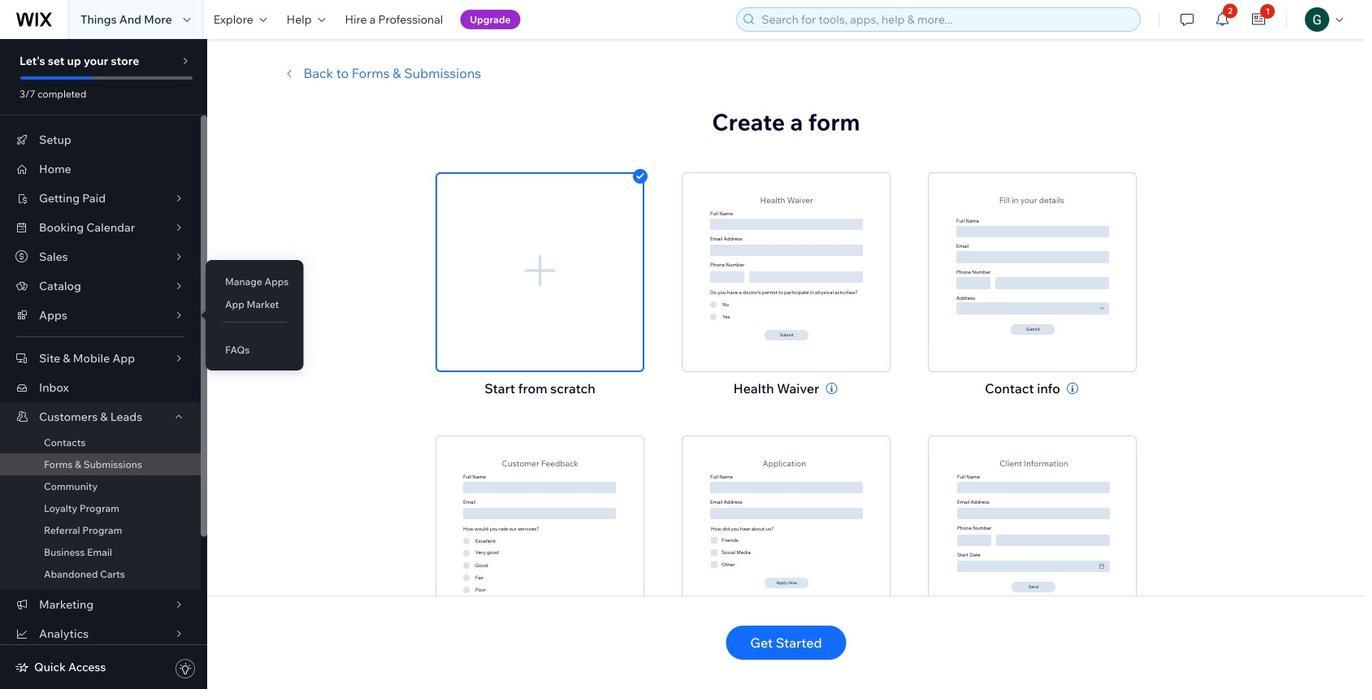 Task type: vqa. For each thing, say whether or not it's contained in the screenshot.
the help
no



Task type: locate. For each thing, give the bounding box(es) containing it.
sidebar element
[[0, 39, 207, 689]]



Task type: describe. For each thing, give the bounding box(es) containing it.
Search for tools, apps, help & more... field
[[757, 8, 1136, 31]]



